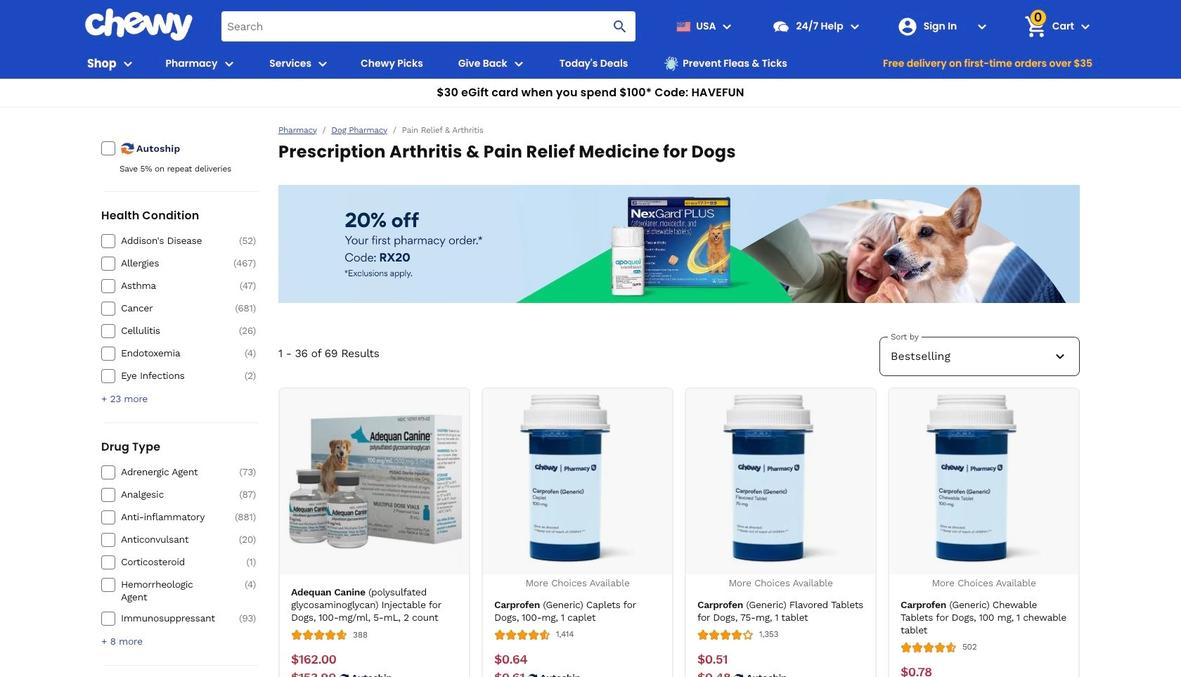 Task type: describe. For each thing, give the bounding box(es) containing it.
site banner
[[0, 0, 1182, 108]]

pharmacy menu image
[[221, 55, 237, 72]]

items image
[[1024, 14, 1048, 39]]

cart menu image
[[1078, 18, 1095, 35]]

adequan canine (polysulfated glycosaminoglycan) injectable for dogs, 100-mg/ml, 5-ml, 2 count image
[[287, 395, 462, 569]]

2 menu image from the left
[[315, 55, 331, 72]]

chewy pharmacy. we contact your vet and ship your pet's meds to you. get twenty percent off your first order. code: rx20 image
[[279, 185, 1080, 303]]

Search text field
[[222, 11, 636, 42]]

change region menu image
[[719, 18, 736, 35]]



Task type: vqa. For each thing, say whether or not it's contained in the screenshot.
Chewy Home image
yes



Task type: locate. For each thing, give the bounding box(es) containing it.
1 horizontal spatial menu image
[[315, 55, 331, 72]]

1 menu image from the left
[[119, 55, 136, 72]]

carprofen (generic) chewable tablets for dogs, 100 mg, 1 chewable tablet image
[[897, 395, 1072, 569]]

chewy home image
[[84, 8, 193, 41]]

help menu image
[[847, 18, 864, 35]]

chewy support image
[[773, 17, 791, 36]]

account menu image
[[974, 18, 991, 35]]

give back menu image
[[511, 55, 527, 72]]

0 horizontal spatial menu image
[[119, 55, 136, 72]]

carprofen (generic) flavored tablets for dogs, 75-mg, 1 tablet image
[[694, 395, 868, 569]]

None text field
[[495, 652, 528, 667], [901, 664, 932, 677], [698, 670, 731, 677], [291, 670, 336, 677], [495, 652, 528, 667], [901, 664, 932, 677], [698, 670, 731, 677], [291, 670, 336, 677]]

carprofen (generic) caplets for dogs, 100-mg, 1 caplet image
[[491, 395, 665, 569]]

submit search image
[[612, 18, 629, 35]]

None text field
[[698, 652, 728, 667], [291, 652, 337, 668], [495, 670, 525, 677], [698, 652, 728, 667], [291, 652, 337, 668], [495, 670, 525, 677]]

menu image
[[119, 55, 136, 72], [315, 55, 331, 72]]

Product search field
[[222, 11, 636, 42]]



